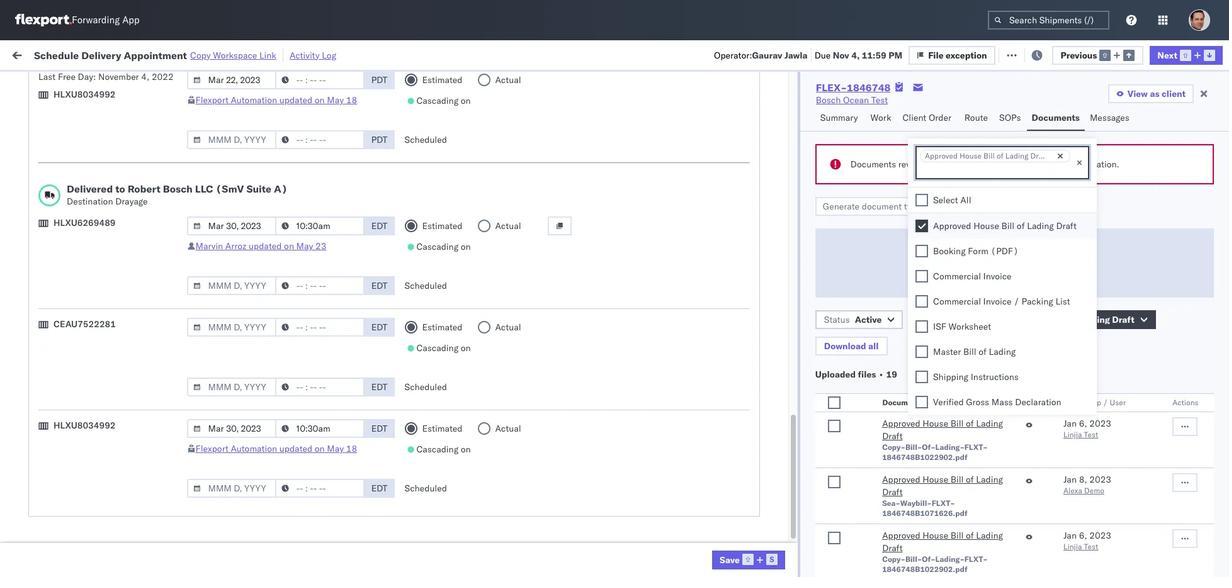 Task type: vqa. For each thing, say whether or not it's contained in the screenshot.
1st the Savant from the bottom of the page
yes



Task type: locate. For each thing, give the bounding box(es) containing it.
1 karl from the top
[[697, 514, 714, 526]]

edt for fifth -- : -- -- text field
[[372, 423, 388, 435]]

ceau7522281, hlxu6269489, hlxu8034992 down select
[[833, 209, 1029, 220]]

upload down the netherlands
[[29, 514, 58, 525]]

type
[[961, 314, 978, 326]]

0 horizontal spatial numbers
[[833, 108, 864, 117]]

from for 6th schedule pickup from los angeles, ca 'button' from the bottom schedule pickup from los angeles, ca link
[[98, 153, 116, 165]]

2 fcl from the top
[[441, 154, 457, 165]]

1 omkar from the top
[[1090, 182, 1117, 193]]

2 actual from the top
[[496, 220, 521, 232]]

copy-bill-of-lading-flxt- 1846748b1022902.pdf down the zimu3048342 on the bottom right of the page
[[883, 555, 988, 575]]

11:59 pm pdt, nov 4, 2022 for second schedule pickup from los angeles, ca 'button'
[[217, 182, 333, 193]]

gvcu5265864 up "nyku9743990"
[[833, 514, 895, 525]]

flex-2130387 for schedule delivery appointment
[[745, 431, 810, 443]]

2 vertical spatial 2130387
[[772, 514, 810, 526]]

4 flex-1889466 from the top
[[745, 376, 810, 387]]

flxt- for first 'approved house bill of lading draft' link from the bottom of the page
[[965, 555, 988, 564]]

2 karl from the top
[[697, 542, 714, 553]]

mbl/mawb
[[921, 103, 965, 112]]

from inside "schedule pickup from rotterdam, netherlands"
[[98, 452, 116, 463]]

draft
[[1031, 151, 1049, 161], [1057, 220, 1077, 232], [1113, 314, 1135, 326], [883, 431, 903, 442], [883, 487, 903, 498], [883, 543, 903, 554]]

1 vertical spatial clearance
[[98, 264, 138, 276]]

container
[[833, 98, 867, 107]]

lading-
[[936, 443, 965, 452], [936, 555, 965, 564]]

1 vertical spatial updated
[[249, 241, 282, 252]]

2 vertical spatial may
[[327, 444, 344, 455]]

confirm inside "button"
[[29, 375, 61, 387]]

5 -- : -- -- text field from the top
[[275, 420, 364, 438]]

schedule delivery appointment button for 11:59 pm pdt, nov 4, 2022
[[29, 208, 155, 222]]

7 fcl from the top
[[441, 348, 457, 359]]

mmm d, yyyy text field for 3rd -- : -- -- text field from the bottom of the page
[[187, 318, 276, 337]]

lhuu7894563, uetu5238478 up type
[[833, 375, 962, 387]]

2 -- : -- -- text field from the top
[[275, 378, 364, 397]]

8 resize handle column header from the left
[[900, 98, 915, 578]]

angeles, for "confirm pickup from los angeles, ca" link at the left bottom of page
[[130, 347, 165, 359]]

los up to
[[119, 153, 133, 165]]

user
[[1111, 398, 1126, 408]]

1846748b1022902.pdf up --
[[883, 453, 968, 462]]

pickup up ceau7522281
[[69, 292, 96, 303]]

4 lhuu7894563, uetu5238478 from the top
[[833, 375, 962, 387]]

account
[[654, 514, 687, 526], [654, 542, 687, 553]]

approved up booking
[[934, 220, 972, 232]]

6, down timestamp
[[1080, 418, 1088, 430]]

abcdefg78456546 up shipping
[[921, 348, 1006, 359]]

2 consignee from the left
[[647, 404, 690, 415]]

1 vertical spatial status
[[825, 314, 850, 326]]

1 horizontal spatial :
[[293, 78, 295, 87]]

browse for a file button
[[972, 259, 1058, 278]]

0 vertical spatial document
[[918, 314, 959, 326]]

integration
[[589, 514, 633, 526], [589, 542, 633, 553]]

0 vertical spatial status
[[69, 78, 91, 87]]

schedule pickup from los angeles, ca for fourth schedule pickup from los angeles, ca 'button' from the bottom of the page
[[29, 237, 184, 248]]

2 omkar savant from the top
[[1090, 348, 1146, 359]]

gaurav jawla for flex-1846748
[[1090, 209, 1143, 221]]

gaurav down messages
[[1090, 126, 1119, 138]]

4 1889466 from the top
[[772, 376, 810, 387]]

1 upload customs clearance documents from the top
[[29, 126, 186, 137]]

0 vertical spatial karl
[[697, 514, 714, 526]]

ca for 6th schedule pickup from los angeles, ca 'button' from the bottom
[[172, 153, 184, 165]]

2 vertical spatial upload customs clearance documents link
[[29, 513, 186, 526]]

0 horizontal spatial file
[[1000, 242, 1012, 253]]

omkar savant for lhuu7894563, uetu5238478
[[1090, 348, 1146, 359]]

-- : -- -- text field
[[275, 130, 364, 149], [275, 378, 364, 397]]

automation for edt
[[231, 444, 277, 455]]

1 vertical spatial gvcu5265864
[[833, 459, 895, 470]]

estimated
[[422, 74, 463, 86], [422, 220, 463, 232], [422, 322, 463, 333], [422, 423, 463, 435]]

1 commercial from the top
[[934, 271, 982, 282]]

savant for lhuu7894563, uetu5238478
[[1119, 348, 1146, 359]]

3 schedule delivery appointment button from the top
[[29, 430, 155, 444]]

cascading for hlxu6269489
[[417, 241, 459, 253]]

angeles, for sixth schedule pickup from los angeles, ca 'button' from the top's schedule pickup from los angeles, ca link
[[135, 486, 170, 497]]

delivery for 8:30 pm pst, jan 23, 2023
[[69, 431, 101, 442]]

hlxu6269489, for the schedule delivery appointment link for 11:59 pm pdt, nov 4, 2022
[[900, 209, 965, 220]]

flex-2130387
[[745, 431, 810, 443], [745, 459, 810, 470], [745, 514, 810, 526]]

schedule pickup from los angeles, ca link down schedule pickup from rotterdam, netherlands button
[[29, 485, 184, 498]]

1 vertical spatial upload customs clearance documents link
[[29, 264, 186, 276]]

master bill of lading
[[934, 346, 1016, 358]]

1 vertical spatial file
[[1036, 263, 1049, 274]]

3 flex-1889466 from the top
[[745, 348, 810, 359]]

lagerfeld for flex-2130384
[[716, 542, 753, 553]]

/ left the user
[[1104, 398, 1109, 408]]

2 linjia from the top
[[1064, 542, 1083, 552]]

1 lhuu7894563, uetu5238478 from the top
[[833, 292, 962, 304]]

approved up 'sea-' at the bottom right
[[883, 474, 921, 486]]

clearance
[[98, 126, 138, 137], [98, 264, 138, 276], [98, 514, 138, 525]]

active
[[855, 314, 882, 326]]

approved down 1846748b1071626.pdf on the bottom right of the page
[[883, 530, 921, 542]]

copy-bill-of-lading-flxt- 1846748b1022902.pdf up --
[[883, 443, 988, 462]]

linjia down timestamp
[[1064, 430, 1083, 440]]

0 vertical spatial gvcu5265864
[[833, 431, 895, 442]]

ceau7522281, hlxu6269489, hlxu8034992 down generate document type... text box
[[833, 237, 1029, 248]]

3 scheduled from the top
[[405, 382, 447, 393]]

1846748
[[847, 81, 891, 94], [772, 154, 810, 165], [772, 182, 810, 193], [772, 209, 810, 221], [772, 237, 810, 249], [772, 265, 810, 276]]

1 vertical spatial jan 6, 2023 linjia test
[[1064, 530, 1112, 552]]

gvcu5265864 for 8:30 pm pst, jan 28, 2023
[[833, 514, 895, 525]]

1 vertical spatial 6,
[[1080, 530, 1088, 542]]

lading- down the maeu9736123
[[936, 443, 965, 452]]

lhuu7894563, uetu5238478 for schedule delivery appointment
[[833, 320, 962, 331]]

1 upload customs clearance documents button from the top
[[29, 125, 186, 139]]

12:00
[[217, 126, 242, 138]]

sops
[[1000, 112, 1022, 123]]

1 vertical spatial 2130387
[[772, 459, 810, 470]]

1 vertical spatial commercial
[[934, 296, 982, 307]]

1 : from the left
[[91, 78, 94, 87]]

invoice down the "browse"
[[984, 296, 1012, 307]]

0 vertical spatial linjia
[[1064, 430, 1083, 440]]

flexport. image
[[15, 14, 72, 26]]

omkar for ceau7522281, hlxu6269489, hlxu8034992
[[1090, 182, 1117, 193]]

1 integration test account - karl lagerfeld from the top
[[589, 514, 753, 526]]

1 horizontal spatial file
[[1036, 263, 1049, 274]]

actual for ceau7522281
[[496, 322, 521, 333]]

Search Shipments (/) text field
[[988, 11, 1110, 30]]

suite
[[247, 183, 272, 195]]

bill- up --
[[906, 443, 923, 452]]

None checkbox
[[916, 220, 929, 232], [916, 245, 929, 258], [916, 295, 929, 308], [916, 321, 929, 333], [916, 346, 929, 358], [916, 396, 929, 409], [828, 397, 841, 409], [828, 420, 841, 433], [916, 220, 929, 232], [916, 245, 929, 258], [916, 295, 929, 308], [916, 321, 929, 333], [916, 346, 929, 358], [916, 396, 929, 409], [828, 397, 841, 409], [828, 420, 841, 433]]

los inside "confirm pickup from los angeles, ca" link
[[114, 347, 128, 359]]

updated down 23,
[[280, 444, 313, 455]]

angeles, inside button
[[130, 347, 165, 359]]

declaration.
[[1072, 159, 1120, 170]]

1 horizontal spatial numbers
[[967, 103, 998, 112]]

2 flex-1889466 from the top
[[745, 320, 810, 332]]

2 11:59 pm pst, dec 13, 2022 from the top
[[217, 320, 338, 332]]

schedule delivery appointment link for 11:59 pm pdt, nov 4, 2022
[[29, 208, 155, 221]]

1846748b1022902.pdf for first 'approved house bill of lading draft' link from the bottom of the page
[[883, 565, 968, 575]]

1 vertical spatial maeu9408431
[[921, 459, 985, 470]]

0 vertical spatial 1846748b1022902.pdf
[[883, 453, 968, 462]]

hlxu6269489, for 6th schedule pickup from los angeles, ca 'button' from the bottom schedule pickup from los angeles, ca link
[[900, 154, 965, 165]]

3 lhuu7894563, uetu5238478 from the top
[[833, 348, 962, 359]]

2 lading- from the top
[[936, 555, 965, 564]]

0 vertical spatial gaurav jawla
[[1090, 126, 1143, 138]]

0 vertical spatial confirm
[[29, 347, 61, 359]]

numbers
[[967, 103, 998, 112], [833, 108, 864, 117]]

nov for the schedule delivery appointment link for 11:59 pm pdt, nov 4, 2022
[[282, 209, 298, 221]]

2 vertical spatial for
[[1014, 263, 1026, 274]]

3 mmm d, yyyy text field from the top
[[187, 420, 276, 438]]

0 horizontal spatial exception
[[946, 49, 988, 61]]

pdt
[[372, 74, 388, 86], [372, 134, 388, 146]]

-- : -- -- text field
[[275, 71, 364, 89], [275, 217, 364, 236], [275, 277, 364, 295], [275, 318, 364, 337], [275, 420, 364, 438], [275, 479, 364, 498]]

2 6, from the top
[[1080, 530, 1088, 542]]

my
[[13, 46, 33, 63]]

estimated for hlxu8034992
[[422, 423, 463, 435]]

lhuu7894563, up active
[[833, 292, 898, 304]]

2 vertical spatial upload customs clearance documents
[[29, 514, 186, 525]]

hlxu6269489, up select
[[900, 181, 965, 193]]

1 vertical spatial flxt-
[[932, 499, 956, 508]]

0 vertical spatial omkar savant
[[1090, 182, 1146, 193]]

0 vertical spatial omkar
[[1090, 182, 1117, 193]]

1 vertical spatial copy-
[[883, 555, 906, 564]]

flexport automation updated on may 18 for pdt
[[196, 94, 357, 106]]

1 vertical spatial 11:59 pm pst, dec 13, 2022
[[217, 320, 338, 332]]

download
[[825, 341, 867, 352]]

uetu5238478 for schedule pickup from los angeles, ca
[[900, 292, 962, 304]]

bill-
[[906, 443, 923, 452], [906, 555, 923, 564]]

schedule inside "schedule pickup from rotterdam, netherlands"
[[29, 452, 66, 463]]

flexport automation updated on may 18 button down snoozed on the top left of the page
[[196, 94, 357, 106]]

1 vertical spatial am
[[238, 376, 253, 387]]

marvin arroz updated on may 23
[[196, 241, 327, 252]]

schedule pickup from los angeles, ca link for 5th schedule pickup from los angeles, ca 'button'
[[29, 402, 184, 415]]

los for sixth schedule pickup from los angeles, ca 'button' from the top
[[119, 486, 133, 497]]

confirm pickup from los angeles, ca
[[29, 347, 179, 359]]

schedule delivery appointment
[[29, 209, 155, 220], [29, 320, 155, 331], [29, 431, 155, 442], [29, 541, 155, 553]]

confirm for confirm pickup from los angeles, ca
[[29, 347, 61, 359]]

1 horizontal spatial file
[[1014, 49, 1030, 60]]

house up the 'choose'
[[974, 220, 1000, 232]]

from left rotterdam,
[[98, 452, 116, 463]]

1 vertical spatial upload
[[29, 264, 58, 276]]

0 vertical spatial 13,
[[300, 293, 314, 304]]

3 resize handle column header from the left
[[392, 98, 407, 578]]

delivery inside "button"
[[63, 375, 96, 387]]

2 cascading from the top
[[417, 241, 459, 253]]

upload customs clearance documents button
[[29, 125, 186, 139], [29, 264, 186, 278]]

edt for 3rd -- : -- -- text field from the bottom of the page
[[372, 322, 388, 333]]

--
[[921, 487, 932, 498]]

1 1889466 from the top
[[772, 293, 810, 304]]

2 8:30 from the top
[[217, 514, 236, 526]]

lading- down the zimu3048342 on the bottom right of the page
[[936, 555, 965, 564]]

work,
[[133, 78, 153, 87]]

1 actual from the top
[[496, 74, 521, 86]]

2 scheduled from the top
[[405, 280, 447, 292]]

0 vertical spatial commercial
[[934, 271, 982, 282]]

schedule pickup from los angeles, ca for 5th schedule pickup from los angeles, ca 'button'
[[29, 403, 184, 414]]

lhuu7894563, up msdu7304509
[[833, 375, 898, 387]]

0 vertical spatial flexport automation updated on may 18
[[196, 94, 357, 106]]

3 actual from the top
[[496, 322, 521, 333]]

6 schedule pickup from los angeles, ca from the top
[[29, 486, 184, 497]]

pdt, for fourth schedule pickup from los angeles, ca 'button' from the bottom of the page
[[260, 237, 280, 249]]

1 vertical spatial flexport automation updated on may 18 button
[[196, 444, 357, 455]]

invoice
[[984, 271, 1012, 282], [984, 296, 1012, 307]]

1 upload from the top
[[29, 126, 58, 137]]

updated down no
[[280, 94, 313, 106]]

upload
[[29, 126, 58, 137], [29, 264, 58, 276], [29, 514, 58, 525]]

angeles, for 6th schedule pickup from los angeles, ca 'button' from the bottom schedule pickup from los angeles, ca link
[[135, 153, 170, 165]]

1 vertical spatial lagerfeld
[[716, 542, 753, 553]]

0 vertical spatial mmm d, yyyy text field
[[187, 277, 276, 295]]

ca for fourth schedule pickup from los angeles, ca 'button' from the top of the page
[[172, 292, 184, 303]]

from down ceau7522281
[[93, 347, 111, 359]]

los down ceau7522281
[[114, 347, 128, 359]]

lhuu7894563, uetu5238478 up 19
[[833, 348, 962, 359]]

2 vertical spatial flxt-
[[965, 555, 988, 564]]

savant up the user
[[1119, 348, 1146, 359]]

1 upload customs clearance documents link from the top
[[29, 125, 186, 138]]

pickup for second schedule pickup from los angeles, ca 'button'
[[69, 181, 96, 192]]

abcd1234560
[[833, 486, 895, 498]]

cascading for ceau7522281
[[417, 343, 459, 354]]

alexa
[[1064, 486, 1083, 496]]

1 vertical spatial invoice
[[984, 296, 1012, 307]]

flex-1889466 for schedule delivery appointment
[[745, 320, 810, 332]]

numbers inside container numbers
[[833, 108, 864, 117]]

1 vertical spatial automation
[[231, 444, 277, 455]]

0 vertical spatial dec
[[281, 293, 298, 304]]

None text field
[[920, 166, 933, 176]]

jan up alexa
[[1064, 474, 1077, 486]]

status up download
[[825, 314, 850, 326]]

approved down document type / filename
[[883, 418, 921, 430]]

0 horizontal spatial work
[[138, 49, 160, 60]]

message
[[170, 49, 205, 60]]

numbers down container
[[833, 108, 864, 117]]

1 vertical spatial mmm d, yyyy text field
[[187, 318, 276, 337]]

approved house bill of lading draft inside list box
[[934, 220, 1077, 232]]

mmm d, yyyy text field down 11:00
[[187, 277, 276, 295]]

MMM D, YYYY text field
[[187, 277, 276, 295], [187, 318, 276, 337], [187, 420, 276, 438]]

timestamp / user
[[1064, 398, 1126, 408]]

edt for first -- : -- -- text field from the bottom of the page
[[372, 483, 388, 495]]

flex-1889466 for schedule pickup from los angeles, ca
[[745, 293, 810, 304]]

lhuu7894563, uetu5238478
[[833, 292, 962, 304], [833, 320, 962, 331], [833, 348, 962, 359], [833, 375, 962, 387]]

0 vertical spatial flexport automation updated on may 18 button
[[196, 94, 357, 106]]

sea-waybill-flxt- 1846748b1071626.pdf
[[883, 499, 968, 518]]

upload for 11:00 pm pst, nov 8, 2022
[[29, 264, 58, 276]]

house up --
[[923, 474, 949, 486]]

nov left 23
[[282, 237, 298, 249]]

isf
[[934, 321, 947, 332]]

list box containing select all
[[908, 188, 1097, 415]]

lhuu7894563, uetu5238478 for schedule pickup from los angeles, ca
[[833, 292, 962, 304]]

ceau7522281, hlxu6269489, hlxu8034992 down client order button
[[833, 154, 1029, 165]]

3 approved house bill of lading draft link from the top
[[883, 530, 1021, 555]]

flex-1846748 for 11:00 pm pst, nov 8, 2022 upload customs clearance documents button
[[745, 265, 810, 276]]

1 horizontal spatial consignee
[[647, 404, 690, 415]]

numbers left sops
[[967, 103, 998, 112]]

gaurav jawla
[[1090, 126, 1143, 138], [1090, 154, 1143, 165], [1090, 209, 1143, 221]]

shipping
[[934, 372, 969, 383]]

clearance down the workitem button
[[98, 126, 138, 137]]

cascading on for hlxu8034992
[[417, 444, 471, 455]]

from for "confirm pickup from los angeles, ca" link at the left bottom of page
[[93, 347, 111, 359]]

0 vertical spatial upload customs clearance documents link
[[29, 125, 186, 138]]

schedule pickup from los angeles, ca for fourth schedule pickup from los angeles, ca 'button' from the top of the page
[[29, 292, 184, 303]]

demo right alexa
[[1085, 486, 1105, 496]]

1 flexport automation updated on may 18 button from the top
[[196, 94, 357, 106]]

approved house bill of lading draft link up 1846748b1071626.pdf on the bottom right of the page
[[883, 474, 1021, 499]]

4, up marvin arroz updated on may 23
[[300, 209, 309, 221]]

2 savant from the top
[[1119, 348, 1146, 359]]

2 vertical spatial flexport
[[196, 444, 229, 455]]

2 lhuu7894563, from the top
[[833, 320, 898, 331]]

cascading
[[417, 95, 459, 106], [417, 241, 459, 253], [417, 343, 459, 354], [417, 444, 459, 455]]

demo inside jan 8, 2023 alexa demo
[[1085, 486, 1105, 496]]

schedule pickup from los angeles, ca for second schedule pickup from los angeles, ca 'button'
[[29, 181, 184, 192]]

jan 6, 2023 linjia test down alexa
[[1064, 530, 1112, 552]]

1846748b1071626.pdf
[[883, 509, 968, 518]]

browse for a file
[[981, 263, 1049, 274]]

3 schedule pickup from los angeles, ca link from the top
[[29, 236, 184, 249]]

4, right "a)"
[[300, 182, 309, 193]]

lagerfeld
[[716, 514, 753, 526], [716, 542, 753, 553]]

0 vertical spatial integration test account - karl lagerfeld
[[589, 514, 753, 526]]

file
[[1014, 49, 1030, 60], [929, 49, 944, 61]]

schedule pickup from los angeles, ca up destination
[[29, 181, 184, 192]]

0 horizontal spatial :
[[91, 78, 94, 87]]

2 schedule pickup from los angeles, ca from the top
[[29, 181, 184, 192]]

8:30 down "6:00"
[[217, 431, 236, 443]]

5 ceau7522281, from the top
[[833, 265, 898, 276]]

schedule pickup from los angeles, ca link for fourth schedule pickup from los angeles, ca 'button' from the top of the page
[[29, 291, 184, 304]]

flex-1893174 button
[[725, 400, 813, 418], [725, 400, 813, 418]]

8:30 for 8:30 pm pst, jan 23, 2023
[[217, 431, 236, 443]]

1 vertical spatial integration
[[589, 542, 633, 553]]

0 vertical spatial copy-bill-of-lading-flxt- 1846748b1022902.pdf
[[883, 443, 988, 462]]

1 maeu9408431 from the top
[[921, 431, 985, 443]]

integration test account - karl lagerfeld
[[589, 514, 753, 526], [589, 542, 753, 553]]

1 vertical spatial savant
[[1119, 348, 1146, 359]]

1 resize handle column header from the left
[[194, 98, 209, 578]]

mmm d, yyyy text field for first -- : -- -- text field from the bottom of the page
[[187, 479, 276, 498]]

2 flexport automation updated on may 18 from the top
[[196, 444, 357, 455]]

2 upload customs clearance documents from the top
[[29, 264, 186, 276]]

1 vertical spatial work
[[871, 112, 892, 123]]

arroz
[[225, 241, 247, 252]]

from for schedule pickup from rotterdam, netherlands link
[[98, 452, 116, 463]]

13, for schedule delivery appointment
[[300, 320, 314, 332]]

3 upload customs clearance documents from the top
[[29, 514, 186, 525]]

schedule pickup from los angeles, ca link
[[29, 153, 184, 165], [29, 180, 184, 193], [29, 236, 184, 249], [29, 291, 184, 304], [29, 402, 184, 415], [29, 485, 184, 498]]

2022 for second schedule pickup from los angeles, ca 'button'
[[311, 182, 333, 193]]

1 vertical spatial upload customs clearance documents button
[[29, 264, 186, 278]]

batch action button
[[1139, 45, 1222, 64]]

1 consignee from the left
[[562, 404, 605, 415]]

file exception up the mbl/mawb numbers
[[929, 49, 988, 61]]

: for snoozed
[[293, 78, 295, 87]]

2 cascading on from the top
[[417, 241, 471, 253]]

Generate document type... text field
[[816, 197, 1000, 216]]

1 vertical spatial 1846748b1022902.pdf
[[883, 565, 968, 575]]

linjia
[[1064, 430, 1083, 440], [1064, 542, 1083, 552]]

2 11:59 pm pdt, nov 4, 2022 from the top
[[217, 182, 333, 193]]

pickup up delivered
[[69, 153, 96, 165]]

from inside "confirm pickup from los angeles, ca" link
[[93, 347, 111, 359]]

2 schedule delivery appointment button from the top
[[29, 319, 155, 333]]

1 horizontal spatial work
[[871, 112, 892, 123]]

1 1846748b1022902.pdf from the top
[[883, 453, 968, 462]]

gaurav jawla down messages
[[1090, 126, 1143, 138]]

ca inside button
[[167, 347, 179, 359]]

a)
[[274, 183, 288, 195]]

operator
[[1090, 103, 1121, 112]]

invoice for commercial invoice / packing list
[[984, 296, 1012, 307]]

1 savant from the top
[[1119, 182, 1146, 193]]

approved house bill of lading draft link down 1846748b1071626.pdf on the bottom right of the page
[[883, 530, 1021, 555]]

schedule pickup from los angeles, ca link down hlxu6269489
[[29, 236, 184, 249]]

2130387 down 1893174
[[772, 431, 810, 443]]

1 vertical spatial actions
[[1173, 398, 1199, 408]]

omkar savant
[[1090, 182, 1146, 193], [1090, 348, 1146, 359]]

schedule delivery appointment link for 11:59 pm pst, dec 13, 2022
[[29, 319, 155, 332]]

flexport demo consignee
[[501, 404, 605, 415]]

2 vertical spatial dec
[[276, 376, 293, 387]]

file inside button
[[1036, 263, 1049, 274]]

schedule pickup from los angeles, ca button up ceau7522281
[[29, 291, 184, 305]]

2 vertical spatial updated
[[280, 444, 313, 455]]

pst,
[[260, 265, 279, 276], [260, 293, 279, 304], [260, 320, 279, 332], [255, 376, 274, 387], [260, 404, 279, 415], [254, 431, 274, 443], [260, 487, 279, 498], [254, 514, 274, 526], [254, 542, 274, 553]]

ceau7522281,
[[833, 154, 898, 165], [833, 181, 898, 193], [833, 209, 898, 220], [833, 237, 898, 248], [833, 265, 898, 276]]

karl
[[697, 514, 714, 526], [697, 542, 714, 553]]

nov down "a)"
[[282, 209, 298, 221]]

1 vertical spatial linjia
[[1064, 542, 1083, 552]]

uetu5238478 up isf
[[900, 292, 962, 304]]

schedule delivery appointment button
[[29, 208, 155, 222], [29, 319, 155, 333], [29, 430, 155, 444], [29, 541, 155, 555]]

0 vertical spatial 2130387
[[772, 431, 810, 443]]

uetu5238478 up document type / filename
[[900, 375, 962, 387]]

los for confirm pickup from los angeles, ca button
[[114, 347, 128, 359]]

0 horizontal spatial consignee
[[562, 404, 605, 415]]

nov down aug
[[282, 154, 298, 165]]

test123456 down ymluw236679313
[[921, 154, 974, 165]]

pdt, left aug
[[260, 126, 280, 138]]

2 13, from the top
[[300, 320, 314, 332]]

2 horizontal spatial /
[[1104, 398, 1109, 408]]

12,
[[297, 404, 311, 415]]

test123456 down select
[[921, 209, 974, 221]]

upload customs clearance documents down the workitem button
[[29, 126, 186, 137]]

13 fcl from the top
[[441, 542, 457, 553]]

2022
[[152, 71, 174, 83], [317, 126, 339, 138], [311, 154, 333, 165], [311, 182, 333, 193], [311, 209, 333, 221], [311, 237, 333, 249], [310, 265, 332, 276], [316, 293, 338, 304], [316, 320, 338, 332], [311, 376, 333, 387]]

205 on track
[[290, 49, 342, 60]]

2 1889466 from the top
[[772, 320, 810, 332]]

updated for hlxu8034992
[[280, 444, 313, 455]]

1 vertical spatial upload customs clearance documents
[[29, 264, 186, 276]]

list box
[[908, 188, 1097, 415]]

2 omkar from the top
[[1090, 348, 1117, 359]]

scheduled for ceau7522281
[[405, 382, 447, 393]]

24, for 2023
[[297, 487, 311, 498]]

document inside button
[[883, 398, 920, 408]]

lading
[[1006, 151, 1029, 161], [1028, 220, 1055, 232], [1082, 314, 1111, 326], [989, 346, 1016, 358], [977, 418, 1004, 430], [977, 474, 1004, 486], [977, 530, 1004, 542]]

1 omkar savant from the top
[[1090, 182, 1146, 193]]

test123456 down booking
[[921, 265, 974, 276]]

2 vertical spatial mmm d, yyyy text field
[[187, 420, 276, 438]]

document type approved house bill of lading draft
[[918, 314, 1135, 326]]

1 test123456 from the top
[[921, 154, 974, 165]]

upload customs clearance documents button down hlxu6269489
[[29, 264, 186, 278]]

integration for flex-2130387
[[589, 514, 633, 526]]

1 vertical spatial lading-
[[936, 555, 965, 564]]

pickup for fourth schedule pickup from los angeles, ca 'button' from the bottom of the page
[[69, 237, 96, 248]]

gaurav jawla down declaration. on the right top of the page
[[1090, 209, 1143, 221]]

4 scheduled from the top
[[405, 483, 447, 495]]

house inside list box
[[974, 220, 1000, 232]]

4,
[[852, 49, 860, 61], [141, 71, 150, 83], [300, 154, 309, 165], [300, 182, 309, 193], [300, 209, 309, 221], [300, 237, 309, 249]]

mass
[[992, 397, 1013, 408]]

2 invoice from the top
[[984, 296, 1012, 307]]

from up to
[[98, 153, 116, 165]]

0 vertical spatial clearance
[[98, 126, 138, 137]]

3 maeu9408431 from the top
[[921, 514, 985, 526]]

flexport automation updated on may 18 button for pdt
[[196, 94, 357, 106]]

ceau7522281, for 6th schedule pickup from los angeles, ca 'button' from the bottom schedule pickup from los angeles, ca link
[[833, 154, 898, 165]]

0 vertical spatial bill-
[[906, 443, 923, 452]]

/ for invoice
[[1014, 296, 1020, 307]]

schedule pickup from los angeles, ca up ceau7522281
[[29, 292, 184, 303]]

gvcu5265864 down msdu7304509
[[833, 431, 895, 442]]

MMM D, YYYY text field
[[187, 71, 276, 89], [187, 130, 276, 149], [187, 217, 276, 236], [187, 378, 276, 397], [187, 479, 276, 498]]

destination
[[67, 196, 113, 207]]

due nov 4, 11:59 pm
[[815, 49, 903, 61]]

8, up alexa
[[1080, 474, 1088, 486]]

2 integration test account - karl lagerfeld from the top
[[589, 542, 753, 553]]

schedule delivery appointment for 11:59 pm pdt, nov 4, 2022
[[29, 209, 155, 220]]

1 horizontal spatial a
[[1028, 263, 1033, 274]]

appointment for 11:59 pm pdt, nov 4, 2022
[[103, 209, 155, 220]]

∙
[[879, 369, 885, 381]]

batch
[[1159, 49, 1183, 60]]

pdt, up 11:00 pm pst, nov 8, 2022
[[260, 237, 280, 249]]

1 vertical spatial karl
[[697, 542, 714, 553]]

lhuu7894563, for confirm delivery
[[833, 375, 898, 387]]

approved house bill of lading draft for second 'approved house bill of lading draft' link from the top of the page
[[883, 474, 1004, 498]]

1 flex-1889466 from the top
[[745, 293, 810, 304]]

11:59 pm pst, dec 13, 2022 for schedule pickup from los angeles, ca
[[217, 293, 338, 304]]

2 vertical spatial upload
[[29, 514, 58, 525]]

3 schedule delivery appointment link from the top
[[29, 430, 155, 443]]

None checkbox
[[916, 194, 929, 207], [916, 270, 929, 283], [916, 371, 929, 384], [828, 476, 841, 489], [828, 532, 841, 545], [916, 194, 929, 207], [916, 270, 929, 283], [916, 371, 929, 384], [828, 476, 841, 489], [828, 532, 841, 545]]

flex-2130387 down "flex-1662119"
[[745, 514, 810, 526]]

11:59 for second schedule pickup from los angeles, ca 'button'
[[217, 182, 242, 193]]

choi
[[1130, 431, 1148, 443]]

from for fourth schedule pickup from los angeles, ca 'button' from the bottom of the page schedule pickup from los angeles, ca link
[[98, 237, 116, 248]]

0 vertical spatial of-
[[923, 443, 936, 452]]

1 flex-2130387 from the top
[[745, 431, 810, 443]]

1 11:59 pm pdt, nov 4, 2022 from the top
[[217, 154, 333, 165]]

1 horizontal spatial exception
[[1032, 49, 1073, 60]]

ceau7522281, hlxu6269489, hlxu8034992 for 11:00 pm pst, nov 8, 2022 upload customs clearance documents button
[[833, 265, 1029, 276]]

5 schedule pickup from los angeles, ca from the top
[[29, 403, 184, 414]]

6 ocean fcl from the top
[[413, 320, 457, 332]]

1 vertical spatial confirm
[[29, 375, 61, 387]]

1 vertical spatial account
[[654, 542, 687, 553]]

savant for ceau7522281, hlxu6269489, hlxu8034992
[[1119, 182, 1146, 193]]

2 lagerfeld from the top
[[716, 542, 753, 553]]

2 commercial from the top
[[934, 296, 982, 307]]

0 vertical spatial may
[[327, 94, 344, 106]]

in
[[189, 78, 196, 87]]

flxt- down the maeu9736123
[[965, 443, 988, 452]]

a right "form"
[[993, 242, 997, 253]]

1 horizontal spatial status
[[825, 314, 850, 326]]

mmm d, yyyy text field up 11:59 pm pst, jan 12, 2023 at the bottom
[[187, 378, 276, 397]]

1889466 for schedule delivery appointment
[[772, 320, 810, 332]]

flex-2130387 down flex-1893174 in the right of the page
[[745, 431, 810, 443]]

invoice up commercial invoice / packing list
[[984, 271, 1012, 282]]

1 vertical spatial 13,
[[300, 320, 314, 332]]

container numbers
[[833, 98, 867, 117]]

1 invoice from the top
[[984, 271, 1012, 282]]

exception up the mbl/mawb numbers
[[946, 49, 988, 61]]

previous button
[[1052, 46, 1144, 65]]

uetu5238478 for schedule delivery appointment
[[900, 320, 962, 331]]

zimu3048342
[[921, 542, 981, 553]]

commercial invoice / packing list
[[934, 296, 1071, 307]]

11:59 pm pst, dec 13, 2022 up 6:00 am pst, dec 24, 2022 at bottom left
[[217, 320, 338, 332]]

1 vertical spatial of-
[[923, 555, 936, 564]]

from up ceau7522281
[[98, 292, 116, 303]]

confirm inside button
[[29, 347, 61, 359]]

upload down the workitem
[[29, 126, 58, 137]]

approved inside list box
[[934, 220, 972, 232]]

1 vertical spatial document
[[883, 398, 920, 408]]

pickup inside "schedule pickup from rotterdam, netherlands"
[[69, 452, 96, 463]]

0 vertical spatial flxt-
[[965, 443, 988, 452]]

4 uetu5238478 from the top
[[900, 375, 962, 387]]

gaurav for upload customs clearance documents
[[1090, 126, 1119, 138]]

actions down client
[[1180, 103, 1206, 112]]

0 vertical spatial 6,
[[1080, 418, 1088, 430]]

resize handle column header
[[194, 98, 209, 578], [345, 98, 360, 578], [392, 98, 407, 578], [480, 98, 495, 578], [568, 98, 583, 578], [703, 98, 718, 578], [812, 98, 827, 578], [900, 98, 915, 578], [1069, 98, 1084, 578], [1157, 98, 1172, 578], [1198, 98, 1213, 578]]

2 schedule pickup from los angeles, ca link from the top
[[29, 180, 184, 193]]

schedule pickup from los angeles, ca button
[[29, 153, 184, 167], [29, 180, 184, 194], [29, 236, 184, 250], [29, 291, 184, 305], [29, 402, 184, 416], [29, 485, 184, 499]]

1 schedule delivery appointment button from the top
[[29, 208, 155, 222]]

mmm d, yyyy text field for first -- : -- -- text field
[[187, 71, 276, 89]]

hlxu6269489, down ymluw236679313
[[900, 154, 965, 165]]

operator: gaurav jawla
[[714, 49, 808, 61]]

1 vertical spatial 18
[[346, 444, 357, 455]]

pm for sixth schedule pickup from los angeles, ca 'button' from the top
[[244, 487, 258, 498]]

2 vertical spatial maeu9408431
[[921, 514, 985, 526]]

free
[[58, 71, 76, 83]]

status
[[69, 78, 91, 87], [825, 314, 850, 326]]

1 copy- from the top
[[883, 443, 906, 452]]

2 flexport automation updated on may 18 button from the top
[[196, 444, 357, 455]]

2 vertical spatial clearance
[[98, 514, 138, 525]]

a down the drag
[[1028, 263, 1033, 274]]

select
[[934, 194, 959, 206]]

schedule delivery appointment button for 8:30 pm pst, jan 23, 2023
[[29, 430, 155, 444]]

1 hlxu6269489, from the top
[[900, 154, 965, 165]]

hlxu6269489, for schedule pickup from los angeles, ca link corresponding to second schedule pickup from los angeles, ca 'button'
[[900, 181, 965, 193]]

abcdefg78456546
[[921, 293, 1006, 304], [921, 320, 1006, 332], [921, 348, 1006, 359], [921, 376, 1006, 387]]

pickup
[[69, 153, 96, 165], [69, 181, 96, 192], [69, 237, 96, 248], [69, 292, 96, 303], [63, 347, 91, 359], [69, 403, 96, 414], [69, 452, 96, 463], [69, 486, 96, 497]]

flexport automation updated on may 18 down snoozed on the top left of the page
[[196, 94, 357, 106]]

0 vertical spatial upload customs clearance documents button
[[29, 125, 186, 139]]

numbers for mbl/mawb numbers
[[967, 103, 998, 112]]

documents for 11:00 pm pst, nov 8, 2022 upload customs clearance documents link
[[140, 264, 186, 276]]

11:00
[[217, 265, 242, 276]]

0 vertical spatial flex-2130387
[[745, 431, 810, 443]]

ca
[[172, 153, 184, 165], [172, 181, 184, 192], [172, 237, 184, 248], [172, 292, 184, 303], [167, 347, 179, 359], [172, 403, 184, 414], [172, 486, 184, 497]]

omkar savant for ceau7522281, hlxu6269489, hlxu8034992
[[1090, 182, 1146, 193]]

los for 6th schedule pickup from los angeles, ca 'button' from the bottom
[[119, 153, 133, 165]]

from down schedule pickup from rotterdam, netherlands button
[[98, 486, 116, 497]]



Task type: describe. For each thing, give the bounding box(es) containing it.
ymluw236679313
[[921, 126, 1002, 138]]

11:59 pm pst, jan 12, 2023
[[217, 404, 335, 415]]

28,
[[292, 514, 306, 526]]

6, for 1st 'approved house bill of lading draft' link
[[1080, 418, 1088, 430]]

pm for 6th schedule pickup from los angeles, ca 'button' from the bottom
[[244, 154, 258, 165]]

gaurav left due
[[753, 49, 783, 61]]

lading- for first 'approved house bill of lading draft' link from the bottom of the page
[[936, 555, 965, 564]]

activity log
[[290, 49, 337, 61]]

1 approved house bill of lading draft link from the top
[[883, 418, 1021, 443]]

actual for hlxu8034992
[[496, 423, 521, 435]]

9 ocean fcl from the top
[[413, 404, 457, 415]]

jan up 28,
[[281, 487, 295, 498]]

3 upload customs clearance documents link from the top
[[29, 513, 186, 526]]

pm for fourth schedule pickup from los angeles, ca 'button' from the bottom of the page
[[244, 237, 258, 249]]

1 fcl from the top
[[441, 126, 457, 138]]

test123456 for 11:00 pm pst, nov 8, 2022 upload customs clearance documents button
[[921, 265, 974, 276]]

pickup for confirm pickup from los angeles, ca button
[[63, 347, 91, 359]]

schedule pickup from los angeles, ca link for 6th schedule pickup from los angeles, ca 'button' from the bottom
[[29, 153, 184, 165]]

jawla for upload customs clearance documents
[[1121, 126, 1143, 138]]

4 edt from the top
[[372, 382, 388, 393]]

3 abcdefg78456546 from the top
[[921, 348, 1006, 359]]

1 schedule pickup from los angeles, ca button from the top
[[29, 153, 184, 167]]

workitem button
[[8, 100, 197, 113]]

forwarding app
[[72, 14, 140, 26]]

0 horizontal spatial 8,
[[300, 265, 308, 276]]

at
[[251, 49, 259, 60]]

10 resize handle column header from the left
[[1157, 98, 1172, 578]]

agent
[[1204, 431, 1227, 443]]

rotterdam,
[[119, 452, 164, 463]]

nov right due
[[833, 49, 850, 61]]

status : ready for work, blocked, in progress
[[69, 78, 229, 87]]

ca for sixth schedule pickup from los angeles, ca 'button' from the top
[[172, 486, 184, 497]]

approved house bill of lading draft for first 'approved house bill of lading draft' link from the bottom of the page
[[883, 530, 1004, 554]]

drayage
[[115, 196, 148, 207]]

upload customs clearance documents link for 12:00 am pdt, aug 19, 2022
[[29, 125, 186, 138]]

1 horizontal spatial file exception
[[1014, 49, 1073, 60]]

form
[[969, 246, 989, 257]]

(1)
[[205, 49, 221, 60]]

2023 up 8:30 pm pst, jan 28, 2023
[[313, 487, 335, 498]]

flexport automation updated on may 18 for edt
[[196, 444, 357, 455]]

hlxu6269489, for fourth schedule pickup from los angeles, ca 'button' from the bottom of the page schedule pickup from los angeles, ca link
[[900, 237, 965, 248]]

netherlands
[[29, 465, 78, 476]]

filename
[[947, 398, 981, 408]]

0 vertical spatial updated
[[280, 94, 313, 106]]

schedule delivery appointment for 11:59 pm pst, dec 13, 2022
[[29, 320, 155, 331]]

2 resize handle column header from the left
[[345, 98, 360, 578]]

ceau7522281, for schedule pickup from los angeles, ca link corresponding to second schedule pickup from los angeles, ca 'button'
[[833, 181, 898, 193]]

mode
[[413, 103, 433, 112]]

1 cascading from the top
[[417, 95, 459, 106]]

automation for pdt
[[231, 94, 277, 106]]

schedule pickup from los angeles, ca link for second schedule pickup from los angeles, ca 'button'
[[29, 180, 184, 193]]

client
[[1162, 88, 1186, 100]]

1 scheduled from the top
[[405, 134, 447, 146]]

customs down the workitem button
[[60, 126, 95, 137]]

2023 right 28,
[[308, 514, 330, 526]]

gaurav for schedule delivery appointment
[[1090, 209, 1119, 221]]

angeles, for fourth schedule pickup from los angeles, ca 'button' from the bottom of the page schedule pickup from los angeles, ca link
[[135, 237, 170, 248]]

6 resize handle column header from the left
[[703, 98, 718, 578]]

23
[[316, 241, 327, 252]]

approved down commercial invoice / packing list
[[984, 314, 1024, 326]]

bill up choose a file or drag it here
[[1002, 220, 1015, 232]]

0 vertical spatial actions
[[1180, 103, 1206, 112]]

cascading for hlxu8034992
[[417, 444, 459, 455]]

12 fcl from the top
[[441, 514, 457, 526]]

3 test123456 from the top
[[921, 209, 974, 221]]

pdt for mmm d, yyyy text field corresponding to first -- : -- -- text field
[[372, 74, 388, 86]]

verified gross mass declaration
[[934, 397, 1062, 408]]

deadline button
[[211, 100, 347, 113]]

isf worksheet
[[934, 321, 992, 332]]

account for flex-2130387
[[654, 514, 687, 526]]

pdt, down suite
[[260, 209, 280, 221]]

2023 inside jan 8, 2023 alexa demo
[[1090, 474, 1112, 486]]

work
[[36, 46, 69, 63]]

bill- for first 'approved house bill of lading draft' link from the bottom of the page
[[906, 555, 923, 564]]

2 jan 6, 2023 linjia test from the top
[[1064, 530, 1112, 552]]

may for hlxu8034992
[[327, 444, 344, 455]]

scheduled for hlxu8034992
[[405, 483, 447, 495]]

pickup for 5th schedule pickup from los angeles, ca 'button'
[[69, 403, 96, 414]]

10 ocean fcl from the top
[[413, 431, 457, 443]]

mbl/mawb numbers
[[921, 103, 998, 112]]

last free day: november 4, 2022
[[38, 71, 174, 83]]

3 2130387 from the top
[[772, 514, 810, 526]]

flex-1893174
[[745, 404, 810, 415]]

draft inside list box
[[1057, 220, 1077, 232]]

2023 right 30,
[[308, 542, 330, 553]]

1 ocean fcl from the top
[[413, 126, 457, 138]]

work button
[[866, 106, 898, 131]]

shipping instructions
[[934, 372, 1019, 383]]

6:00
[[217, 376, 236, 387]]

11:59 for fourth schedule pickup from los angeles, ca 'button' from the bottom of the page
[[217, 237, 242, 249]]

nyku9743990
[[833, 542, 895, 553]]

11 ocean fcl from the top
[[413, 487, 457, 498]]

-- : -- -- text field for edt
[[275, 378, 364, 397]]

7 ocean fcl from the top
[[413, 348, 457, 359]]

Search Work text field
[[806, 45, 943, 64]]

jan 8, 2023 alexa demo
[[1064, 474, 1112, 496]]

4 schedule pickup from los angeles, ca button from the top
[[29, 291, 184, 305]]

12 ocean fcl from the top
[[413, 514, 457, 526]]

11 resize handle column header from the left
[[1198, 98, 1213, 578]]

4 resize handle column header from the left
[[480, 98, 495, 578]]

2130384
[[772, 542, 810, 553]]

3 fcl from the top
[[441, 209, 457, 221]]

bill left use
[[984, 151, 995, 161]]

view
[[1128, 88, 1148, 100]]

2023 up jaehyung
[[1090, 418, 1112, 430]]

8, inside jan 8, 2023 alexa demo
[[1080, 474, 1088, 486]]

confirm delivery button
[[29, 375, 96, 388]]

4, up flex-1846748 link
[[852, 49, 860, 61]]

am for pst,
[[238, 376, 253, 387]]

customs right use
[[1035, 159, 1070, 170]]

previous
[[1061, 49, 1098, 61]]

2022 for fourth schedule pickup from los angeles, ca 'button' from the bottom of the page
[[311, 237, 333, 249]]

8:30 pm pst, jan 23, 2023
[[217, 431, 330, 443]]

batch action
[[1159, 49, 1213, 60]]

clearance for 12:00 am pdt, aug 19, 2022
[[98, 126, 138, 137]]

jawla for schedule delivery appointment
[[1121, 209, 1143, 221]]

3 flex-2130387 from the top
[[745, 514, 810, 526]]

for inside button
[[1014, 263, 1026, 274]]

house down document type / filename
[[923, 418, 949, 430]]

bill right the master
[[964, 346, 977, 358]]

gaurav for schedule pickup from los angeles, ca
[[1090, 154, 1119, 165]]

dec for from
[[281, 293, 298, 304]]

9 resize handle column header from the left
[[1069, 98, 1084, 578]]

4 schedule delivery appointment link from the top
[[29, 541, 155, 553]]

13, for schedule pickup from los angeles, ca
[[300, 293, 314, 304]]

msdu7304509
[[833, 403, 897, 415]]

robert
[[128, 183, 161, 195]]

from for sixth schedule pickup from los angeles, ca 'button' from the top's schedule pickup from los angeles, ca link
[[98, 486, 116, 497]]

6 -- : -- -- text field from the top
[[275, 479, 364, 498]]

jan down timestamp
[[1064, 418, 1077, 430]]

3 uetu5238478 from the top
[[900, 348, 962, 359]]

cascading on for ceau7522281
[[417, 343, 471, 354]]

ca for 5th schedule pickup from los angeles, ca 'button'
[[172, 403, 184, 414]]

bosch inside delivered to robert bosch llc (smv suite a) destination drayage
[[163, 183, 193, 195]]

lhuu7894563, for schedule delivery appointment
[[833, 320, 898, 331]]

1 estimated from the top
[[422, 74, 463, 86]]

ready
[[97, 78, 119, 87]]

2 approved house bill of lading draft link from the top
[[883, 474, 1021, 499]]

4, down 19,
[[300, 154, 309, 165]]

track
[[321, 49, 342, 60]]

5 fcl from the top
[[441, 293, 457, 304]]

maeu9408431 for 8:30 pm pst, jan 23, 2023
[[921, 431, 985, 443]]

8 fcl from the top
[[441, 376, 457, 387]]

3 upload from the top
[[29, 514, 58, 525]]

4 fcl from the top
[[441, 237, 457, 249]]

3 -- : -- -- text field from the top
[[275, 277, 364, 295]]

13 ocean fcl from the top
[[413, 542, 457, 553]]

9 fcl from the top
[[441, 404, 457, 415]]

ca for second schedule pickup from los angeles, ca 'button'
[[172, 181, 184, 192]]

3 clearance from the top
[[98, 514, 138, 525]]

schedule pickup from rotterdam, netherlands link
[[29, 451, 193, 477]]

2 maeu9408431 from the top
[[921, 459, 985, 470]]

1 cascading on from the top
[[417, 95, 471, 106]]

integration test account - karl lagerfeld for flex-2130384
[[589, 542, 753, 553]]

ca for confirm pickup from los angeles, ca button
[[167, 347, 179, 359]]

day:
[[78, 71, 96, 83]]

customs down hlxu6269489
[[60, 264, 95, 276]]

11:59 for sixth schedule pickup from los angeles, ca 'button' from the top
[[217, 487, 242, 498]]

1889466 for schedule pickup from los angeles, ca
[[772, 293, 810, 304]]

1889466 for confirm delivery
[[772, 376, 810, 387]]

uploaded files ∙ 19
[[816, 369, 898, 381]]

10 fcl from the top
[[441, 431, 457, 443]]

schedule pickup from los angeles, ca for sixth schedule pickup from los angeles, ca 'button' from the top
[[29, 486, 184, 497]]

flex-1660288
[[745, 126, 810, 138]]

bosch ocean test link
[[816, 94, 888, 106]]

0 vertical spatial a
[[993, 242, 997, 253]]

or
[[1015, 242, 1023, 253]]

mbl/mawb numbers button
[[915, 100, 1071, 113]]

approved down ymluw236679313
[[925, 151, 958, 161]]

2 -- : -- -- text field from the top
[[275, 217, 364, 236]]

bill up the zimu3048342 on the bottom right of the page
[[951, 530, 964, 542]]

worksheet
[[949, 321, 992, 332]]

jan inside jan 8, 2023 alexa demo
[[1064, 474, 1077, 486]]

aug
[[283, 126, 299, 138]]

workitem
[[14, 103, 47, 112]]

drag
[[1025, 242, 1043, 253]]

bill down the maeu9736123
[[951, 418, 964, 430]]

2 gaurav jawla from the top
[[1090, 154, 1143, 165]]

4, down schedule delivery appointment copy workspace link
[[141, 71, 150, 83]]

2022 for 6th schedule pickup from los angeles, ca 'button' from the bottom
[[311, 154, 333, 165]]

(smv
[[216, 183, 244, 195]]

packing
[[1022, 296, 1054, 307]]

risk
[[261, 49, 276, 60]]

6 schedule pickup from los angeles, ca button from the top
[[29, 485, 184, 499]]

3 ocean fcl from the top
[[413, 209, 457, 221]]

30,
[[292, 542, 306, 553]]

nov for schedule pickup from los angeles, ca link corresponding to second schedule pickup from los angeles, ca 'button'
[[282, 182, 298, 193]]

2023 right 23,
[[308, 431, 330, 443]]

2023 down jan 8, 2023 alexa demo
[[1090, 530, 1112, 542]]

booking
[[934, 246, 966, 257]]

document for document type approved house bill of lading draft
[[918, 314, 959, 326]]

3 schedule pickup from los angeles, ca button from the top
[[29, 236, 184, 250]]

schedule pickup from rotterdam, netherlands button
[[29, 451, 193, 478]]

flexport automation updated on may 18 button for edt
[[196, 444, 357, 455]]

delivery for 11:59 pm pdt, nov 4, 2022
[[69, 209, 101, 220]]

jan left 28,
[[276, 514, 290, 526]]

11:59 pm pst, jan 24, 2023
[[217, 487, 335, 498]]

type
[[922, 398, 939, 408]]

test123456 for fourth schedule pickup from los angeles, ca 'button' from the bottom of the page
[[921, 237, 974, 249]]

0 horizontal spatial file
[[929, 49, 944, 61]]

7 resize handle column header from the left
[[812, 98, 827, 578]]

house down packing
[[1026, 314, 1053, 326]]

2 of- from the top
[[923, 555, 936, 564]]

4 mmm d, yyyy text field from the top
[[187, 378, 276, 397]]

here
[[1053, 242, 1070, 253]]

use
[[1005, 159, 1019, 170]]

bill down list
[[1055, 314, 1069, 326]]

uetu5238478 for confirm delivery
[[900, 375, 962, 387]]

upload customs clearance documents link for 11:00 pm pst, nov 8, 2022
[[29, 264, 186, 276]]

ceau7522281
[[54, 319, 116, 330]]

snoozed
[[263, 78, 293, 87]]

los for fourth schedule pickup from los angeles, ca 'button' from the bottom of the page
[[119, 237, 133, 248]]

jan left 23,
[[276, 431, 290, 443]]

pickup for fourth schedule pickup from los angeles, ca 'button' from the top of the page
[[69, 292, 96, 303]]

2 gvcu5265864 from the top
[[833, 459, 895, 470]]

1 -- : -- -- text field from the top
[[275, 71, 364, 89]]

4, left 23
[[300, 237, 309, 249]]

schedule pickup from rotterdam, netherlands
[[29, 452, 164, 476]]

3 11:59 pm pdt, nov 4, 2022 from the top
[[217, 209, 333, 221]]

1 vertical spatial for
[[1021, 159, 1032, 170]]

test123456 for 6th schedule pickup from los angeles, ca 'button' from the bottom
[[921, 154, 974, 165]]

jan left 12,
[[281, 404, 295, 415]]

flex-1846748 for fourth schedule pickup from los angeles, ca 'button' from the bottom of the page
[[745, 237, 810, 249]]

omkar for lhuu7894563, uetu5238478
[[1090, 348, 1117, 359]]

pdt, for 6th schedule pickup from los angeles, ca 'button' from the bottom
[[260, 154, 280, 165]]

jaehyung
[[1090, 431, 1127, 443]]

1893174
[[772, 404, 810, 415]]

5 resize handle column header from the left
[[568, 98, 583, 578]]

6 fcl from the top
[[441, 320, 457, 332]]

copy-bill-of-lading-flxt- 1846748b1022902.pdf for 1st 'approved house bill of lading draft' link
[[883, 443, 988, 462]]

2130387 for schedule pickup from rotterdam, netherlands
[[772, 459, 810, 470]]

1 vertical spatial flexport
[[501, 404, 534, 415]]

confirm for confirm delivery
[[29, 375, 61, 387]]

edt for fourth -- : -- -- text field from the bottom
[[372, 280, 388, 292]]

4 schedule delivery appointment from the top
[[29, 541, 155, 553]]

4 schedule delivery appointment button from the top
[[29, 541, 155, 555]]

0 horizontal spatial file exception
[[929, 49, 988, 61]]

5 schedule pickup from los angeles, ca button from the top
[[29, 402, 184, 416]]

0 vertical spatial for
[[121, 78, 131, 87]]

flxt- inside sea-waybill-flxt- 1846748b1071626.pdf
[[932, 499, 956, 508]]

a inside browse for a file button
[[1028, 263, 1033, 274]]

cascading on for hlxu6269489
[[417, 241, 471, 253]]

18 for edt
[[346, 444, 357, 455]]

forwarding
[[72, 14, 120, 26]]

3 lhuu7894563, from the top
[[833, 348, 898, 359]]

from for schedule pickup from los angeles, ca link associated with 5th schedule pickup from los angeles, ca 'button'
[[98, 403, 116, 414]]

2023 right 12,
[[313, 404, 335, 415]]

1662119
[[772, 487, 810, 498]]

commercial for commercial invoice / packing list
[[934, 296, 982, 307]]

house up the zimu3048342 on the bottom right of the page
[[923, 530, 949, 542]]

abcdefg78456546 for schedule pickup from los angeles, ca
[[921, 293, 1006, 304]]

1 jan 6, 2023 linjia test from the top
[[1064, 418, 1112, 440]]

container numbers button
[[827, 95, 902, 118]]

5 ocean fcl from the top
[[413, 293, 457, 304]]

documents button
[[1027, 106, 1085, 131]]

8 ocean fcl from the top
[[413, 376, 457, 387]]

2 schedule pickup from los angeles, ca button from the top
[[29, 180, 184, 194]]

no
[[298, 78, 308, 87]]

invoice for commercial invoice
[[984, 271, 1012, 282]]

summary button
[[816, 106, 866, 131]]

19
[[887, 369, 898, 381]]

caiu7969337
[[833, 126, 892, 137]]

save
[[720, 555, 740, 566]]

integration test account - karl lagerfeld for flex-2130387
[[589, 514, 753, 526]]

work inside the work button
[[871, 112, 892, 123]]

19,
[[301, 126, 315, 138]]

2022 for the confirm delivery "button"
[[311, 376, 333, 387]]

route button
[[960, 106, 995, 131]]

11 fcl from the top
[[441, 487, 457, 498]]

work inside 'import work' button
[[138, 49, 160, 60]]

2022 for fourth schedule pickup from los angeles, ca 'button' from the top of the page
[[316, 293, 338, 304]]

0 vertical spatial demo
[[537, 404, 560, 415]]

jaehyung choi - test origin agent
[[1090, 431, 1227, 443]]

customs down the netherlands
[[60, 514, 95, 525]]

client order
[[903, 112, 952, 123]]

document type / filename button
[[880, 396, 1039, 408]]

0 vertical spatial file
[[1000, 242, 1012, 253]]

2022 for 12:00 am pdt, aug 19, 2022's upload customs clearance documents button
[[317, 126, 339, 138]]

2 ocean fcl from the top
[[413, 154, 457, 165]]

delivery for 11:59 pm pst, dec 13, 2022
[[69, 320, 101, 331]]

5:30 pm pst, jan 30, 2023
[[217, 542, 330, 553]]

snoozed : no
[[263, 78, 308, 87]]

jan down alexa
[[1064, 530, 1077, 542]]

view as client button
[[1109, 84, 1194, 103]]

3 1889466 from the top
[[772, 348, 810, 359]]

scheduled for hlxu6269489
[[405, 280, 447, 292]]

3 ceau7522281, hlxu6269489, hlxu8034992 from the top
[[833, 209, 1029, 220]]

2 mmm d, yyyy text field from the top
[[187, 130, 276, 149]]

11:59 pm pst, dec 13, 2022 for schedule delivery appointment
[[217, 320, 338, 332]]

bill up sea-waybill-flxt- 1846748b1071626.pdf
[[951, 474, 964, 486]]

sea-
[[883, 499, 901, 508]]

1 of- from the top
[[923, 443, 936, 452]]

am for pdt,
[[244, 126, 258, 138]]

house down ymluw236679313
[[960, 151, 982, 161]]

workspace
[[213, 49, 257, 61]]

hlxu6269489
[[54, 217, 116, 229]]

4 ocean fcl from the top
[[413, 237, 457, 249]]

jan left 30,
[[276, 542, 290, 553]]

4 -- : -- -- text field from the top
[[275, 318, 364, 337]]

flex-1889466 for confirm delivery
[[745, 376, 810, 387]]

760 at risk
[[232, 49, 276, 60]]



